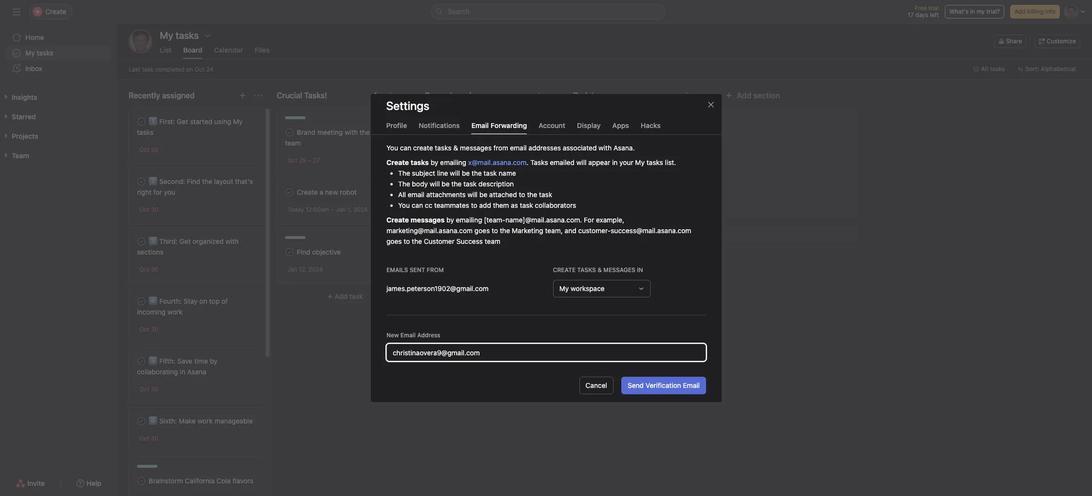 Task type: vqa. For each thing, say whether or not it's contained in the screenshot.
Insights element
no



Task type: describe. For each thing, give the bounding box(es) containing it.
0 vertical spatial from
[[494, 144, 508, 152]]

associated
[[563, 144, 597, 152]]

apps
[[613, 121, 629, 130]]

completed checkbox for create a new robot
[[284, 187, 295, 198]]

x@mail.asana.com link
[[468, 158, 527, 167]]

add down the "objective"
[[335, 293, 348, 301]]

oct down 6️⃣
[[139, 435, 149, 443]]

example,
[[596, 216, 624, 224]]

30 for 2️⃣
[[151, 206, 158, 214]]

cc
[[425, 201, 432, 210]]

– for 12:00am
[[331, 206, 335, 214]]

add inside 'add billing info' button
[[1015, 8, 1026, 15]]

to right attached
[[519, 191, 525, 199]]

incoming
[[137, 308, 166, 316]]

email inside button
[[683, 382, 700, 390]]

oct 30 button for 5️⃣ fifth: save time by collaborating in asana
[[139, 386, 158, 394]]

started
[[190, 118, 212, 126]]

4️⃣
[[149, 297, 157, 306]]

asana.
[[614, 144, 635, 152]]

completed checkbox for 4️⃣ fourth: stay on top of incoming work
[[136, 296, 147, 308]]

1 horizontal spatial find
[[297, 248, 310, 256]]

send
[[628, 382, 644, 390]]

fifth:
[[159, 357, 175, 366]]

create for create messages
[[386, 216, 409, 224]]

addresses
[[529, 144, 561, 152]]

search list box
[[431, 4, 665, 20]]

by inside by emailing [team-name]@mail.asana.com. for example, marketing@mail.asana.com goes to the marketing team, and customer-success@mail.asana.com goes to the customer success team
[[446, 216, 454, 224]]

brand meeting with the marketing team
[[285, 128, 403, 147]]

notifications button
[[419, 121, 460, 135]]

oct down incoming
[[139, 326, 149, 334]]

emailing inside by emailing [team-name]@mail.asana.com. for example, marketing@mail.asana.com goes to the marketing team, and customer-success@mail.asana.com goes to the customer success team
[[456, 216, 482, 224]]

create a new robot
[[297, 188, 357, 197]]

1 button for find objective
[[391, 265, 405, 275]]

add task image for do next week
[[535, 92, 543, 99]]

send verification email button
[[621, 377, 706, 395]]

add inside "add section" button
[[737, 91, 752, 100]]

brainstorm
[[149, 477, 183, 486]]

in inside 5️⃣ fifth: save time by collaborating in asana
[[180, 368, 185, 376]]

1 vertical spatial be
[[442, 180, 450, 188]]

2 1 from the top
[[393, 206, 395, 213]]

fourth:
[[159, 297, 182, 306]]

for
[[153, 188, 162, 197]]

my inside global element
[[25, 49, 35, 57]]

2 horizontal spatial be
[[479, 191, 487, 199]]

0 horizontal spatial create
[[413, 144, 433, 152]]

0 vertical spatial jan
[[336, 206, 346, 214]]

get for started
[[177, 118, 188, 126]]

oct left 25 at the top left of page
[[288, 157, 298, 164]]

2 the from the top
[[398, 180, 410, 188]]

will down associated
[[576, 158, 587, 167]]

6️⃣ sixth: make work manageable
[[149, 417, 253, 426]]

1 for find objective
[[393, 266, 395, 273]]

customer-
[[578, 227, 611, 235]]

third:
[[159, 237, 178, 246]]

files link
[[255, 46, 270, 59]]

completed
[[155, 66, 185, 73]]

display
[[577, 121, 601, 130]]

completed image for 1️⃣ first: get started using my tasks
[[136, 116, 147, 128]]

0 vertical spatial can
[[400, 144, 411, 152]]

new
[[325, 188, 338, 197]]

home link
[[6, 30, 111, 45]]

attachments
[[426, 191, 466, 199]]

email inside create tasks by emailing x@mail.asana.com . tasks emailed will appear in your my tasks list. the subject line will be the task name the body will be the task description all email attachments will be attached to the task you can cc teammates to add them as task collaborators
[[408, 191, 424, 199]]

in inside create tasks by emailing x@mail.asana.com . tasks emailed will appear in your my tasks list. the subject line will be the task name the body will be the task description all email attachments will be attached to the task you can cc teammates to add them as task collaborators
[[612, 158, 618, 167]]

and
[[565, 227, 576, 235]]

create for create a new robot
[[297, 188, 318, 197]]

apps button
[[613, 121, 629, 135]]

trial?
[[987, 8, 1001, 15]]

find inside 2️⃣ second: find the layout that's right for you
[[187, 177, 200, 186]]

tasks down notifications "button"
[[435, 144, 452, 152]]

of
[[221, 297, 228, 306]]

team,
[[545, 227, 563, 235]]

2️⃣
[[149, 177, 157, 186]]

oct down sections
[[139, 266, 149, 274]]

james.peterson1902@gmail.com
[[386, 285, 489, 293]]

completed image for 2️⃣ second: find the layout that's right for you
[[136, 176, 147, 188]]

1 for brand meeting with the marketing team
[[393, 157, 395, 164]]

to down create messages
[[404, 237, 410, 246]]

add billing info button
[[1011, 5, 1061, 19]]

the down [team-
[[500, 227, 510, 235]]

with inside brand meeting with the marketing team
[[345, 128, 358, 137]]

global element
[[0, 24, 117, 82]]

trial
[[929, 4, 940, 12]]

list
[[160, 46, 172, 54]]

organized
[[193, 237, 224, 246]]

sent
[[410, 267, 425, 274]]

list link
[[160, 46, 172, 59]]

1 horizontal spatial &
[[598, 267, 602, 274]]

0 vertical spatial goes
[[475, 227, 490, 235]]

in inside button
[[971, 8, 976, 15]]

files
[[255, 46, 270, 54]]

[team-
[[484, 216, 505, 224]]

17
[[908, 11, 914, 19]]

tasks
[[530, 158, 548, 167]]

make
[[179, 417, 196, 426]]

left
[[931, 11, 940, 19]]

add task for do next week
[[483, 118, 512, 127]]

tasks inside 1️⃣ first: get started using my tasks
[[137, 128, 154, 137]]

send verification email
[[628, 382, 700, 390]]

what's
[[950, 8, 969, 15]]

my inside 1️⃣ first: get started using my tasks
[[233, 118, 243, 126]]

with inside 3️⃣ third: get organized with sections
[[226, 237, 239, 246]]

completed checkbox for brand meeting with the marketing team
[[284, 127, 295, 138]]

forwarding
[[491, 121, 527, 130]]

in down the success@mail.asana.com
[[637, 267, 643, 274]]

work inside 4️⃣ fourth: stay on top of incoming work
[[168, 308, 183, 316]]

home
[[25, 33, 44, 41]]

a
[[320, 188, 323, 197]]

collaborating
[[137, 368, 178, 376]]

oct down the "collaborating"
[[139, 386, 149, 394]]

settings
[[386, 99, 430, 113]]

the inside brand meeting with the marketing team
[[360, 128, 370, 137]]

new email address
[[386, 332, 440, 339]]

add task image for recently assigned
[[239, 92, 247, 99]]

2 1 button from the top
[[391, 205, 405, 215]]

invite
[[27, 480, 45, 488]]

to left add
[[471, 201, 477, 210]]

the up collaborators
[[527, 191, 537, 199]]

1 horizontal spatial messages
[[460, 144, 492, 152]]

will right the line
[[450, 169, 460, 177]]

1 horizontal spatial create
[[553, 267, 576, 274]]

completed image for 3️⃣ third: get organized with sections
[[136, 236, 147, 248]]

rules for crucial tasks! image
[[372, 92, 379, 99]]

hacks
[[641, 121, 661, 130]]

section
[[754, 91, 780, 100]]

5️⃣ fifth: save time by collaborating in asana
[[137, 357, 218, 376]]

1 vertical spatial email
[[400, 332, 416, 339]]

my inside create tasks by emailing x@mail.asana.com . tasks emailed will appear in your my tasks list. the subject line will be the task name the body will be the task description all email attachments will be attached to the task you can cc teammates to add them as task collaborators
[[635, 158, 645, 167]]

display button
[[577, 121, 601, 135]]

using
[[214, 118, 231, 126]]

get for organized
[[179, 237, 191, 246]]

1 the from the top
[[398, 169, 410, 177]]

completed image for brainstorm california cola flavors
[[136, 476, 147, 488]]

last
[[129, 66, 140, 73]]

will down the line
[[430, 180, 440, 188]]

today
[[288, 206, 304, 214]]

do next week
[[425, 91, 474, 100]]

oct 30 for 2️⃣ second: find the layout that's right for you
[[139, 206, 158, 214]]

that's
[[235, 177, 253, 186]]

0 vertical spatial &
[[453, 144, 458, 152]]

profile
[[386, 121, 407, 130]]

6 30 from the top
[[151, 435, 158, 443]]

my workspace
[[559, 285, 605, 293]]

completed image for 5️⃣ fifth: save time by collaborating in asana
[[136, 356, 147, 368]]

what's in my trial?
[[950, 8, 1001, 15]]

oct down 1️⃣ in the top left of the page
[[139, 146, 149, 154]]

search
[[448, 7, 470, 16]]

oct 30 button for 1️⃣ first: get started using my tasks
[[139, 146, 158, 154]]

crucial tasks!
[[277, 91, 327, 100]]

tasks up the workspace
[[577, 267, 596, 274]]

appear
[[588, 158, 610, 167]]

email forwarding button
[[472, 121, 527, 135]]

share button
[[995, 35, 1027, 48]]

oct 30 for 5️⃣ fifth: save time by collaborating in asana
[[139, 386, 158, 394]]

the inside 2️⃣ second: find the layout that's right for you
[[202, 177, 212, 186]]

6 oct 30 button from the top
[[139, 435, 158, 443]]

marketing inside brand meeting with the marketing team
[[372, 128, 403, 137]]

the up attachments in the top left of the page
[[451, 180, 462, 188]]

next week
[[437, 91, 474, 100]]

cancel
[[586, 382, 607, 390]]

brainstorm california cola flavors
[[149, 477, 254, 486]]

completed image for 6️⃣ sixth: make work manageable
[[136, 416, 147, 428]]

oct 30 button for 2️⃣ second: find the layout that's right for you
[[139, 206, 158, 214]]

the up description
[[472, 169, 482, 177]]

close image
[[707, 101, 715, 109]]



Task type: locate. For each thing, give the bounding box(es) containing it.
1 vertical spatial the
[[398, 180, 410, 188]]

3 add task image from the left
[[684, 92, 691, 99]]

2 vertical spatial with
[[226, 237, 239, 246]]

1 horizontal spatial goes
[[475, 227, 490, 235]]

3️⃣ third: get organized with sections
[[137, 237, 239, 256]]

you down 'all'
[[398, 201, 410, 210]]

my workspace button
[[553, 280, 651, 298]]

work
[[168, 308, 183, 316], [198, 417, 213, 426]]

1 horizontal spatial from
[[494, 144, 508, 152]]

completed checkbox left brand
[[284, 127, 295, 138]]

30 down sections
[[151, 266, 158, 274]]

2024
[[354, 206, 368, 214], [309, 266, 323, 274]]

6 oct 30 from the top
[[139, 435, 158, 443]]

completed image left 3️⃣ in the left top of the page
[[136, 236, 147, 248]]

0 horizontal spatial 2024
[[309, 266, 323, 274]]

2024 right 12, on the left bottom of the page
[[309, 266, 323, 274]]

1 horizontal spatial work
[[198, 417, 213, 426]]

completed image left 4️⃣
[[136, 296, 147, 308]]

completed checkbox left 4️⃣
[[136, 296, 147, 308]]

robot
[[340, 188, 357, 197]]

2024 right 1,
[[354, 206, 368, 214]]

emailing up the line
[[440, 158, 466, 167]]

emailing inside create tasks by emailing x@mail.asana.com . tasks emailed will appear in your my tasks list. the subject line will be the task name the body will be the task description all email attachments will be attached to the task you can cc teammates to add them as task collaborators
[[440, 158, 466, 167]]

create inside create tasks by emailing x@mail.asana.com . tasks emailed will appear in your my tasks list. the subject line will be the task name the body will be the task description all email attachments will be attached to the task you can cc teammates to add them as task collaborators
[[386, 158, 409, 167]]

calendar
[[214, 46, 243, 54]]

1 vertical spatial 1
[[393, 206, 395, 213]]

jan left 1,
[[336, 206, 346, 214]]

1 vertical spatial from
[[427, 267, 444, 274]]

3 1 button from the top
[[391, 265, 405, 275]]

0 vertical spatial team
[[285, 139, 301, 147]]

you
[[386, 144, 398, 152], [398, 201, 410, 210]]

work right make at the bottom of the page
[[198, 417, 213, 426]]

0 horizontal spatial marketing
[[372, 128, 403, 137]]

will up teammates
[[467, 191, 478, 199]]

1 vertical spatial marketing
[[512, 227, 543, 235]]

get right third:
[[179, 237, 191, 246]]

oct 30 for 1️⃣ first: get started using my tasks
[[139, 146, 158, 154]]

1 horizontal spatial –
[[331, 206, 335, 214]]

attached
[[489, 191, 517, 199]]

create
[[386, 158, 409, 167], [297, 188, 318, 197], [386, 216, 409, 224]]

1 horizontal spatial add task
[[483, 118, 512, 127]]

find objective
[[297, 248, 341, 256]]

add section
[[737, 91, 780, 100]]

2 add task image from the left
[[535, 92, 543, 99]]

1 30 from the top
[[151, 146, 158, 154]]

add task image
[[239, 92, 247, 99], [535, 92, 543, 99], [684, 92, 691, 99]]

30 for 5️⃣
[[151, 386, 158, 394]]

team inside by emailing [team-name]@mail.asana.com. for example, marketing@mail.asana.com goes to the marketing team, and customer-success@mail.asana.com goes to the customer success team
[[485, 237, 500, 246]]

marketing
[[372, 128, 403, 137], [512, 227, 543, 235]]

2 horizontal spatial add task
[[631, 118, 660, 127]]

emailed
[[550, 158, 575, 167]]

0 vertical spatial find
[[187, 177, 200, 186]]

on
[[186, 66, 193, 73], [200, 297, 207, 306]]

ja
[[136, 37, 145, 46]]

1 vertical spatial jan
[[288, 266, 297, 274]]

subject
[[412, 169, 435, 177]]

5 oct 30 from the top
[[139, 386, 158, 394]]

1 vertical spatial work
[[198, 417, 213, 426]]

email
[[510, 144, 527, 152], [408, 191, 424, 199]]

you down profile button at the left of page
[[386, 144, 398, 152]]

1 button down 'all'
[[391, 205, 405, 215]]

0 vertical spatial be
[[462, 169, 470, 177]]

add up the you can create tasks & messages from email addresses associated with asana.
[[483, 118, 496, 127]]

can left 'cc'
[[412, 201, 423, 210]]

completed checkbox up today
[[284, 187, 295, 198]]

2 horizontal spatial email
[[683, 382, 700, 390]]

be up add
[[479, 191, 487, 199]]

2 horizontal spatial add task image
[[684, 92, 691, 99]]

2 horizontal spatial messages
[[604, 267, 636, 274]]

0 vertical spatial with
[[345, 128, 358, 137]]

0 vertical spatial create
[[386, 158, 409, 167]]

for
[[584, 216, 594, 224]]

0 horizontal spatial messages
[[411, 216, 445, 224]]

completed checkbox for 3️⃣ third: get organized with sections
[[136, 236, 147, 248]]

0 horizontal spatial from
[[427, 267, 444, 274]]

oct 30 button down incoming
[[139, 326, 158, 334]]

completed checkbox for 5️⃣ fifth: save time by collaborating in asana
[[136, 356, 147, 368]]

board
[[183, 46, 202, 54]]

email right verification
[[683, 382, 700, 390]]

0 horizontal spatial with
[[226, 237, 239, 246]]

my right using
[[233, 118, 243, 126]]

1 up create messages
[[393, 206, 395, 213]]

teammates
[[434, 201, 469, 210]]

2 vertical spatial by
[[210, 357, 218, 366]]

the left 'layout'
[[202, 177, 212, 186]]

the left subject at the left
[[398, 169, 410, 177]]

jan 12, 2024 button
[[288, 266, 323, 274]]

1 1 from the top
[[393, 157, 395, 164]]

create for create tasks by emailing x@mail.asana.com . tasks emailed will appear in your my tasks list. the subject line will be the task name the body will be the task description all email attachments will be attached to the task you can cc teammates to add them as task collaborators
[[386, 158, 409, 167]]

oct 30 down 6️⃣
[[139, 435, 158, 443]]

email
[[472, 121, 489, 130], [400, 332, 416, 339], [683, 382, 700, 390]]

completed image left brand
[[284, 127, 295, 138]]

name
[[499, 169, 516, 177]]

add task button up the asana.
[[579, 114, 704, 132]]

email left forwarding
[[472, 121, 489, 130]]

share
[[1007, 38, 1023, 45]]

1 horizontal spatial can
[[412, 201, 423, 210]]

save
[[177, 357, 193, 366]]

oct left 24
[[195, 66, 205, 73]]

create down 'all'
[[386, 216, 409, 224]]

4 30 from the top
[[151, 326, 158, 334]]

30 for 4️⃣
[[151, 326, 158, 334]]

sections
[[137, 248, 164, 256]]

0 horizontal spatial team
[[285, 139, 301, 147]]

by emailing [team-name]@mail.asana.com. for example, marketing@mail.asana.com goes to the marketing team, and customer-success@mail.asana.com goes to the customer success team
[[386, 216, 691, 246]]

1 add task image from the left
[[239, 92, 247, 99]]

1 button left "sent"
[[391, 265, 405, 275]]

to down [team-
[[492, 227, 498, 235]]

0 horizontal spatial add task image
[[239, 92, 247, 99]]

– right 12:00am on the left top of page
[[331, 206, 335, 214]]

1 horizontal spatial marketing
[[512, 227, 543, 235]]

get right first: in the top left of the page
[[177, 118, 188, 126]]

0 horizontal spatial –
[[308, 157, 312, 164]]

0 vertical spatial email
[[510, 144, 527, 152]]

messages up marketing@mail.asana.com
[[411, 216, 445, 224]]

5 30 from the top
[[151, 386, 158, 394]]

completed checkbox for 6️⃣ sixth: make work manageable
[[136, 416, 147, 428]]

0 horizontal spatial jan
[[288, 266, 297, 274]]

1 horizontal spatial by
[[431, 158, 438, 167]]

oct 30 button down 6️⃣
[[139, 435, 158, 443]]

0 horizontal spatial on
[[186, 66, 193, 73]]

email forwarding
[[472, 121, 527, 130]]

completed checkbox left 5️⃣ on the bottom of the page
[[136, 356, 147, 368]]

1 vertical spatial get
[[179, 237, 191, 246]]

0 horizontal spatial &
[[453, 144, 458, 152]]

4 oct 30 from the top
[[139, 326, 158, 334]]

1 vertical spatial &
[[598, 267, 602, 274]]

4 oct 30 button from the top
[[139, 326, 158, 334]]

Completed checkbox
[[136, 116, 147, 128], [284, 127, 295, 138], [284, 247, 295, 258], [136, 356, 147, 368]]

on left top in the left of the page
[[200, 297, 207, 306]]

1 horizontal spatial email
[[510, 144, 527, 152]]

my
[[977, 8, 985, 15]]

time
[[194, 357, 208, 366]]

team inside brand meeting with the marketing team
[[285, 139, 301, 147]]

1 vertical spatial 1 button
[[391, 205, 405, 215]]

0 horizontal spatial add task button
[[277, 288, 413, 306]]

1 vertical spatial –
[[331, 206, 335, 214]]

0 vertical spatial 1 button
[[391, 156, 405, 166]]

1 horizontal spatial 2024
[[354, 206, 368, 214]]

1 1 button from the top
[[391, 156, 405, 166]]

0 vertical spatial you
[[386, 144, 398, 152]]

oct down 'right'
[[139, 206, 149, 214]]

completed image
[[284, 187, 295, 198], [284, 247, 295, 258], [136, 296, 147, 308], [136, 356, 147, 368]]

5 oct 30 button from the top
[[139, 386, 158, 394]]

oct 30 down 'right'
[[139, 206, 158, 214]]

will
[[576, 158, 587, 167], [450, 169, 460, 177], [430, 180, 440, 188], [467, 191, 478, 199]]

2 vertical spatial email
[[683, 382, 700, 390]]

2 oct 30 from the top
[[139, 206, 158, 214]]

asana
[[187, 368, 207, 376]]

my right your
[[635, 158, 645, 167]]

0 horizontal spatial find
[[187, 177, 200, 186]]

oct 30 for 4️⃣ fourth: stay on top of incoming work
[[139, 326, 158, 334]]

be right the line
[[462, 169, 470, 177]]

add task button for do next week
[[431, 114, 556, 132]]

info
[[1046, 8, 1056, 15]]

30 down 1️⃣ in the top left of the page
[[151, 146, 158, 154]]

completed checkbox up 'right'
[[136, 176, 147, 188]]

email up the .
[[510, 144, 527, 152]]

add task button down the jan 12, 2024
[[277, 288, 413, 306]]

body
[[412, 180, 428, 188]]

jan left 12, on the left bottom of the page
[[288, 266, 297, 274]]

1 vertical spatial emailing
[[456, 216, 482, 224]]

1 horizontal spatial with
[[345, 128, 358, 137]]

success
[[456, 237, 483, 246]]

1 vertical spatial goes
[[386, 237, 402, 246]]

1 oct 30 from the top
[[139, 146, 158, 154]]

team down brand
[[285, 139, 301, 147]]

invite button
[[9, 475, 51, 493]]

my left the workspace
[[559, 285, 569, 293]]

2️⃣ second: find the layout that's right for you
[[137, 177, 253, 197]]

right
[[137, 188, 152, 197]]

cola
[[217, 477, 231, 486]]

0 horizontal spatial by
[[210, 357, 218, 366]]

0 horizontal spatial email
[[408, 191, 424, 199]]

0 vertical spatial 2024
[[354, 206, 368, 214]]

be
[[462, 169, 470, 177], [442, 180, 450, 188], [479, 191, 487, 199]]

oct 30 down incoming
[[139, 326, 158, 334]]

messages up my workspace dropdown button
[[604, 267, 636, 274]]

cancel button
[[579, 377, 614, 395]]

0 horizontal spatial be
[[442, 180, 450, 188]]

0 vertical spatial create
[[413, 144, 433, 152]]

completed checkbox left 6️⃣
[[136, 416, 147, 428]]

the
[[398, 169, 410, 177], [398, 180, 410, 188]]

in left my
[[971, 8, 976, 15]]

1 vertical spatial team
[[485, 237, 500, 246]]

&
[[453, 144, 458, 152], [598, 267, 602, 274]]

find
[[187, 177, 200, 186], [297, 248, 310, 256]]

0 horizontal spatial goes
[[386, 237, 402, 246]]

collaborators
[[535, 201, 576, 210]]

work down fourth:
[[168, 308, 183, 316]]

0 vertical spatial get
[[177, 118, 188, 126]]

completed checkbox for find objective
[[284, 247, 295, 258]]

emails sent from
[[386, 267, 444, 274]]

create up subject at the left
[[413, 144, 433, 152]]

completed image up today
[[284, 187, 295, 198]]

1 horizontal spatial add task image
[[535, 92, 543, 99]]

1 down profile button at the left of page
[[393, 157, 395, 164]]

on down board link
[[186, 66, 193, 73]]

3 1 from the top
[[393, 266, 395, 273]]

can inside create tasks by emailing x@mail.asana.com . tasks emailed will appear in your my tasks list. the subject line will be the task name the body will be the task description all email attachments will be attached to the task you can cc teammates to add them as task collaborators
[[412, 201, 423, 210]]

on inside 4️⃣ fourth: stay on top of incoming work
[[200, 297, 207, 306]]

notifications
[[419, 121, 460, 130]]

marketing inside by emailing [team-name]@mail.asana.com. for example, marketing@mail.asana.com goes to the marketing team, and customer-success@mail.asana.com goes to the customer success team
[[512, 227, 543, 235]]

on for completed
[[186, 66, 193, 73]]

0 vertical spatial on
[[186, 66, 193, 73]]

from up x@mail.asana.com
[[494, 144, 508, 152]]

completed image left brainstorm
[[136, 476, 147, 488]]

0 horizontal spatial can
[[400, 144, 411, 152]]

add task button up the you can create tasks & messages from email addresses associated with asana.
[[431, 114, 556, 132]]

2 vertical spatial create
[[386, 216, 409, 224]]

get
[[177, 118, 188, 126], [179, 237, 191, 246]]

0 vertical spatial email
[[472, 121, 489, 130]]

0 horizontal spatial add task
[[335, 293, 363, 301]]

–
[[308, 157, 312, 164], [331, 206, 335, 214]]

1 vertical spatial create
[[553, 267, 576, 274]]

completed checkbox left 1️⃣ in the top left of the page
[[136, 116, 147, 128]]

30 for 1️⃣
[[151, 146, 158, 154]]

create up the my workspace
[[553, 267, 576, 274]]

add task for do later
[[631, 118, 660, 127]]

0 vertical spatial messages
[[460, 144, 492, 152]]

on for stay
[[200, 297, 207, 306]]

1 horizontal spatial on
[[200, 297, 207, 306]]

1 vertical spatial with
[[599, 144, 612, 152]]

add right apps
[[631, 118, 644, 127]]

my inside dropdown button
[[559, 285, 569, 293]]

0 vertical spatial emailing
[[440, 158, 466, 167]]

hide sidebar image
[[13, 8, 20, 16]]

add task button for do later
[[579, 114, 704, 132]]

can down profile button at the left of page
[[400, 144, 411, 152]]

all
[[398, 191, 406, 199]]

the down marketing@mail.asana.com
[[412, 237, 422, 246]]

completed image up 'right'
[[136, 176, 147, 188]]

jan 12, 2024
[[288, 266, 323, 274]]

by right time
[[210, 357, 218, 366]]

recently assigned
[[129, 91, 195, 100]]

add
[[479, 201, 491, 210]]

goes up emails
[[386, 237, 402, 246]]

1 button
[[391, 156, 405, 166], [391, 205, 405, 215], [391, 265, 405, 275]]

2 30 from the top
[[151, 206, 158, 214]]

task
[[142, 66, 154, 73], [498, 118, 512, 127], [646, 118, 660, 127], [484, 169, 497, 177], [463, 180, 477, 188], [539, 191, 552, 199], [520, 201, 533, 210], [350, 293, 363, 301]]

success@mail.asana.com
[[611, 227, 691, 235]]

find right the second:
[[187, 177, 200, 186]]

2 horizontal spatial with
[[599, 144, 612, 152]]

oct 30 down sections
[[139, 266, 158, 274]]

1 horizontal spatial be
[[462, 169, 470, 177]]

completed checkbox for 2️⃣ second: find the layout that's right for you
[[136, 176, 147, 188]]

– for 25
[[308, 157, 312, 164]]

2 vertical spatial 1 button
[[391, 265, 405, 275]]

3 30 from the top
[[151, 266, 158, 274]]

by down teammates
[[446, 216, 454, 224]]

from right "sent"
[[427, 267, 444, 274]]

2 horizontal spatial by
[[446, 216, 454, 224]]

1 button for brand meeting with the marketing team
[[391, 156, 405, 166]]

the up 'all'
[[398, 180, 410, 188]]

by
[[431, 158, 438, 167], [446, 216, 454, 224], [210, 357, 218, 366]]

team down [team-
[[485, 237, 500, 246]]

tasks left list. on the top right of the page
[[647, 158, 663, 167]]

– left 27 at top
[[308, 157, 312, 164]]

free trial 17 days left
[[908, 4, 940, 19]]

12,
[[299, 266, 307, 274]]

0 vertical spatial –
[[308, 157, 312, 164]]

3️⃣
[[149, 237, 157, 246]]

1️⃣
[[149, 118, 157, 126]]

6️⃣
[[149, 417, 157, 426]]

completed image for 4️⃣ fourth: stay on top of incoming work
[[136, 296, 147, 308]]

my up inbox
[[25, 49, 35, 57]]

add section button
[[722, 87, 784, 104]]

1 vertical spatial messages
[[411, 216, 445, 224]]

2 vertical spatial messages
[[604, 267, 636, 274]]

completed image for find objective
[[284, 247, 295, 258]]

Completed checkbox
[[136, 176, 147, 188], [284, 187, 295, 198], [136, 236, 147, 248], [136, 296, 147, 308], [136, 416, 147, 428], [136, 476, 147, 488]]

1 oct 30 button from the top
[[139, 146, 158, 154]]

0 vertical spatial by
[[431, 158, 438, 167]]

1 vertical spatial email
[[408, 191, 424, 199]]

find up 12, on the left bottom of the page
[[297, 248, 310, 256]]

0 vertical spatial marketing
[[372, 128, 403, 137]]

None text field
[[386, 344, 706, 362]]

3 oct 30 button from the top
[[139, 266, 158, 274]]

tasks inside global element
[[37, 49, 53, 57]]

get inside 1️⃣ first: get started using my tasks
[[177, 118, 188, 126]]

2 oct 30 button from the top
[[139, 206, 158, 214]]

30 down 6️⃣
[[151, 435, 158, 443]]

oct 30 button down 1️⃣ in the top left of the page
[[139, 146, 158, 154]]

brand
[[297, 128, 316, 137]]

calendar link
[[214, 46, 243, 59]]

list.
[[665, 158, 676, 167]]

goes down [team-
[[475, 227, 490, 235]]

2 vertical spatial 1
[[393, 266, 395, 273]]

add task image for do later
[[684, 92, 691, 99]]

you inside create tasks by emailing x@mail.asana.com . tasks emailed will appear in your my tasks list. the subject line will be the task name the body will be the task description all email attachments will be attached to the task you can cc teammates to add them as task collaborators
[[398, 201, 410, 210]]

1,
[[348, 206, 352, 214]]

hacks button
[[641, 121, 661, 135]]

profile button
[[386, 121, 407, 135]]

from
[[494, 144, 508, 152], [427, 267, 444, 274]]

tasks up subject at the left
[[411, 158, 429, 167]]

& down notifications "button"
[[453, 144, 458, 152]]

0 vertical spatial 1
[[393, 157, 395, 164]]

0 horizontal spatial email
[[400, 332, 416, 339]]

1 vertical spatial you
[[398, 201, 410, 210]]

0 vertical spatial the
[[398, 169, 410, 177]]

sixth:
[[159, 417, 177, 426]]

oct 30 button for 4️⃣ fourth: stay on top of incoming work
[[139, 326, 158, 334]]

1 vertical spatial create
[[297, 188, 318, 197]]

completed checkbox for brainstorm california cola flavors
[[136, 476, 147, 488]]

free
[[915, 4, 927, 12]]

new
[[386, 332, 399, 339]]

add billing info
[[1015, 8, 1056, 15]]

get inside 3️⃣ third: get organized with sections
[[179, 237, 191, 246]]

completed image
[[136, 116, 147, 128], [284, 127, 295, 138], [136, 176, 147, 188], [136, 236, 147, 248], [136, 416, 147, 428], [136, 476, 147, 488]]

4️⃣ fourth: stay on top of incoming work
[[137, 297, 228, 316]]

1 vertical spatial 2024
[[309, 266, 323, 274]]

completed checkbox for 1️⃣ first: get started using my tasks
[[136, 116, 147, 128]]

& up my workspace dropdown button
[[598, 267, 602, 274]]

3 oct 30 from the top
[[139, 266, 158, 274]]

objective
[[312, 248, 341, 256]]

create tasks by emailing x@mail.asana.com . tasks emailed will appear in your my tasks list. the subject line will be the task name the body will be the task description all email attachments will be attached to the task you can cc teammates to add them as task collaborators
[[386, 158, 676, 210]]

completed image for brand meeting with the marketing team
[[284, 127, 295, 138]]

oct 30 button down the "collaborating"
[[139, 386, 158, 394]]

1 horizontal spatial email
[[472, 121, 489, 130]]

by inside 5️⃣ fifth: save time by collaborating in asana
[[210, 357, 218, 366]]

by inside create tasks by emailing x@mail.asana.com . tasks emailed will appear in your my tasks list. the subject line will be the task name the body will be the task description all email attachments will be attached to the task you can cc teammates to add them as task collaborators
[[431, 158, 438, 167]]

add task
[[483, 118, 512, 127], [631, 118, 660, 127], [335, 293, 363, 301]]

create
[[413, 144, 433, 152], [553, 267, 576, 274]]

your
[[620, 158, 633, 167]]

email inside button
[[472, 121, 489, 130]]

1 vertical spatial on
[[200, 297, 207, 306]]

completed image left 5️⃣ on the bottom of the page
[[136, 356, 147, 368]]

completed image for create a new robot
[[284, 187, 295, 198]]

in left your
[[612, 158, 618, 167]]

by up the line
[[431, 158, 438, 167]]

add task image
[[387, 92, 395, 99]]

create left a
[[297, 188, 318, 197]]



